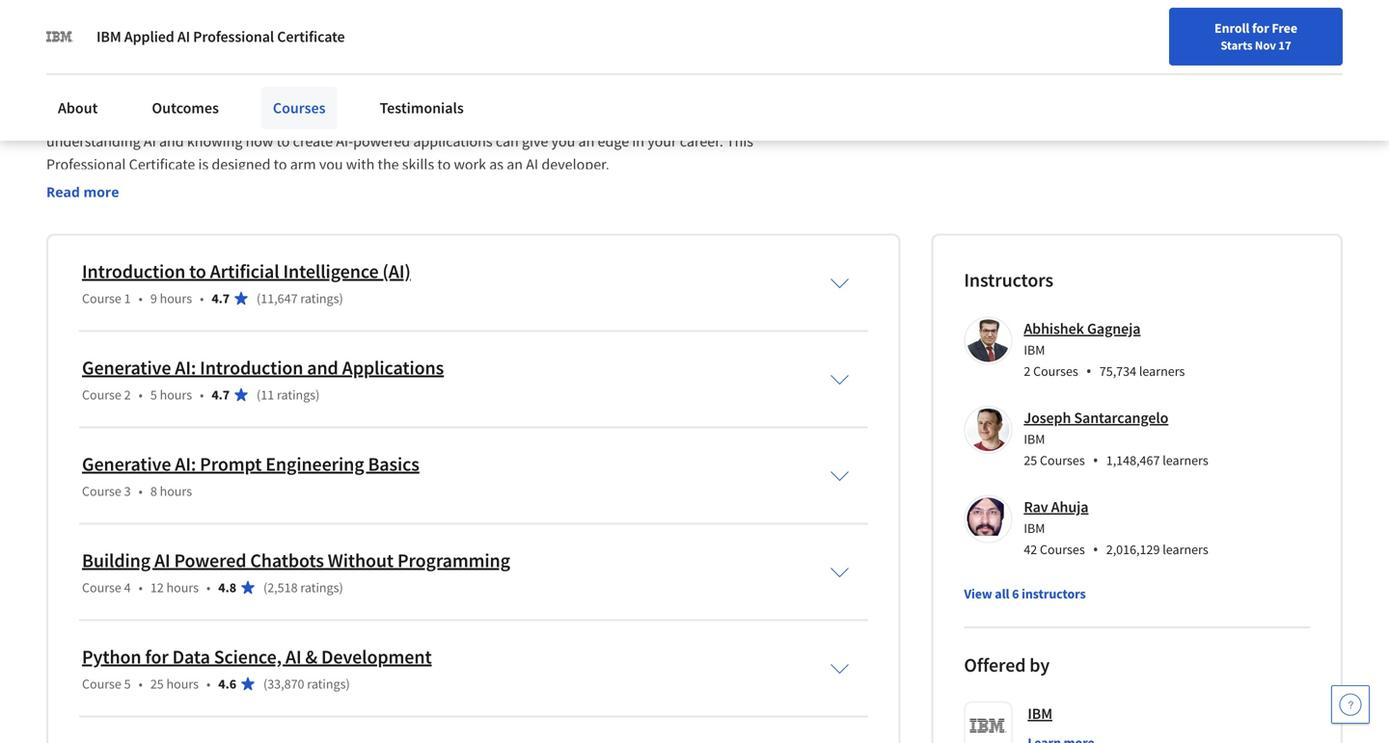 Task type: vqa. For each thing, say whether or not it's contained in the screenshot.
management
no



Task type: describe. For each thing, give the bounding box(es) containing it.
ibm for joseph santarcangelo
[[1024, 431, 1045, 448]]

coursera career certificate image
[[978, 0, 1300, 7]]

6
[[1012, 586, 1019, 603]]

abhishek gagneja ibm 2 courses • 75,734 learners
[[1024, 319, 1185, 381]]

ibm link
[[1028, 702, 1053, 726]]

show notifications image
[[1165, 24, 1188, 47]]

in
[[632, 132, 644, 151]]

read
[[46, 183, 80, 201]]

series
[[434, 49, 501, 83]]

transforming
[[219, 108, 303, 128]]

1 vertical spatial introduction
[[200, 356, 303, 380]]

professional certificate - 7 course series
[[46, 49, 501, 83]]

ai right applied
[[177, 27, 190, 46]]

hours for ai:
[[160, 386, 192, 404]]

0 vertical spatial introduction
[[82, 259, 185, 284]]

25 for joseph
[[1024, 452, 1037, 469]]

hours inside "generative ai: prompt engineering basics course 3 • 8 hours"
[[160, 483, 192, 500]]

course for introduction to artificial intelligence (ai)
[[82, 290, 121, 307]]

engineering
[[266, 452, 364, 477]]

create
[[293, 132, 333, 151]]

1 vertical spatial you
[[319, 155, 343, 174]]

abhishek
[[1024, 319, 1084, 339]]

2,016,129
[[1106, 541, 1160, 559]]

generative for generative ai: introduction and applications
[[82, 356, 171, 380]]

ratings for intelligence
[[300, 290, 339, 307]]

courses inside courses link
[[273, 98, 326, 118]]

with
[[346, 155, 375, 174]]

offered
[[964, 654, 1026, 678]]

courses link
[[261, 87, 337, 129]]

course inside "generative ai: prompt engineering basics course 3 • 8 hours"
[[82, 483, 121, 500]]

( for and
[[257, 386, 261, 404]]

joseph santarcangelo link
[[1024, 409, 1169, 428]]

introduction to artificial intelligence (ai)
[[82, 259, 411, 284]]

rav ahuja link
[[1024, 498, 1089, 517]]

testimonials
[[380, 98, 464, 118]]

• inside rav ahuja ibm 42 courses • 2,016,129 learners
[[1093, 539, 1099, 560]]

instructors
[[1022, 586, 1086, 603]]

view all 6 instructors button
[[964, 585, 1086, 604]]

introduction to artificial intelligence (ai) link
[[82, 259, 411, 284]]

( for science,
[[263, 676, 267, 693]]

edge
[[598, 132, 629, 151]]

0 vertical spatial you
[[551, 132, 575, 151]]

arm
[[290, 155, 316, 174]]

outcomes link
[[140, 87, 230, 129]]

outcomes
[[152, 98, 219, 118]]

1 vertical spatial an
[[507, 155, 523, 174]]

0 horizontal spatial -
[[319, 49, 328, 83]]

4.7 for introduction
[[212, 386, 230, 404]]

world.
[[331, 108, 372, 128]]

17
[[1279, 38, 1291, 53]]

hours for for
[[166, 676, 199, 693]]

powered
[[353, 132, 410, 151]]

7
[[333, 49, 347, 83]]

our
[[306, 108, 328, 128]]

12
[[150, 579, 164, 597]]

ai left &
[[285, 645, 302, 669]]

developer.
[[542, 155, 610, 174]]

more
[[83, 183, 119, 201]]

4.7 for artificial
[[212, 290, 230, 307]]

offered by
[[964, 654, 1050, 678]]

joseph santarcangelo image
[[967, 409, 1009, 451]]

to up the course 1 • 9 hours •
[[189, 259, 206, 284]]

gagneja
[[1087, 319, 1141, 339]]

designed
[[212, 155, 271, 174]]

view all 6 instructors
[[964, 586, 1086, 603]]

course 4 • 12 hours •
[[82, 579, 211, 597]]

9
[[150, 290, 157, 307]]

the
[[378, 155, 399, 174]]

python for data science, ai & development link
[[82, 645, 432, 669]]

data
[[172, 645, 210, 669]]

all
[[995, 586, 1010, 603]]

rav ahuja ibm 42 courses • 2,016,129 learners
[[1024, 498, 1209, 560]]

joseph santarcangelo ibm 25 courses • 1,148,467 learners
[[1024, 409, 1209, 471]]

by
[[1030, 654, 1050, 678]]

view
[[964, 586, 992, 603]]

learners for gagneja
[[1139, 363, 1185, 380]]

applied
[[124, 27, 174, 46]]

42
[[1024, 541, 1037, 559]]

0 horizontal spatial 5
[[124, 676, 131, 693]]

course for building ai powered chatbots without programming
[[82, 579, 121, 597]]

and inside the artificial intelligence (ai) is transforming our world. whether you're a student, a developer, or a technology consultant - understanding ai and knowing how to create ai-powered applications can give you an edge in your career. this professional certificate is designed to arm you with the skills to work as an ai developer. read more
[[159, 132, 184, 151]]

how
[[246, 132, 273, 151]]

ratings for and
[[277, 386, 316, 404]]

ai-
[[336, 132, 353, 151]]

abhishek gagneja image
[[967, 320, 1009, 362]]

ibm image
[[46, 23, 73, 50]]

&
[[305, 645, 318, 669]]

generative for generative ai: prompt engineering basics course 3 • 8 hours
[[82, 452, 171, 477]]

ai up 12
[[154, 549, 170, 573]]

ibm down 'by'
[[1028, 705, 1053, 724]]

learners for santarcangelo
[[1163, 452, 1209, 469]]

3 a from the left
[[643, 108, 651, 128]]

python for data science, ai & development
[[82, 645, 432, 669]]

hours for ai
[[166, 579, 199, 597]]

learners for ahuja
[[1163, 541, 1209, 559]]

career.
[[680, 132, 723, 151]]

knowing
[[187, 132, 243, 151]]

generative ai: prompt engineering basics link
[[82, 452, 419, 477]]

building ai powered chatbots without programming link
[[82, 549, 510, 573]]

( for chatbots
[[263, 579, 267, 597]]

for for free
[[1252, 19, 1269, 37]]

joseph
[[1024, 409, 1071, 428]]

ai down give
[[526, 155, 538, 174]]

2,518
[[267, 579, 298, 597]]

course 1 • 9 hours •
[[82, 290, 204, 307]]

intelligence
[[283, 259, 379, 284]]

science,
[[214, 645, 282, 669]]

developer,
[[555, 108, 623, 128]]

professional inside the artificial intelligence (ai) is transforming our world. whether you're a student, a developer, or a technology consultant - understanding ai and knowing how to create ai-powered applications can give you an edge in your career. this professional certificate is designed to arm you with the skills to work as an ai developer. read more
[[46, 155, 126, 174]]

you're
[[433, 108, 473, 128]]

ratings for chatbots
[[300, 579, 339, 597]]

0 vertical spatial certificate
[[277, 27, 345, 46]]

• inside joseph santarcangelo ibm 25 courses • 1,148,467 learners
[[1093, 450, 1099, 471]]

) for (ai)
[[339, 290, 343, 307]]

(ai) inside the artificial intelligence (ai) is transforming our world. whether you're a student, a developer, or a technology consultant - understanding ai and knowing how to create ai-powered applications can give you an edge in your career. this professional certificate is designed to arm you with the skills to work as an ai developer. read more
[[181, 108, 203, 128]]

course for python for data science, ai & development
[[82, 676, 121, 693]]

4
[[124, 579, 131, 597]]

ratings for science,
[[307, 676, 346, 693]]

chatbots
[[250, 549, 324, 573]]



Task type: locate. For each thing, give the bounding box(es) containing it.
enroll
[[1215, 19, 1250, 37]]

artificial inside the artificial intelligence (ai) is transforming our world. whether you're a student, a developer, or a technology consultant - understanding ai and knowing how to create ai-powered applications can give you an edge in your career. this professional certificate is designed to arm you with the skills to work as an ai developer. read more
[[46, 108, 100, 128]]

courses
[[273, 98, 326, 118], [1033, 363, 1078, 380], [1040, 452, 1085, 469], [1040, 541, 1085, 559]]

consultant
[[729, 108, 798, 128]]

1 vertical spatial professional
[[46, 49, 189, 83]]

course
[[352, 49, 428, 83]]

0 vertical spatial is
[[206, 108, 216, 128]]

ibm down joseph
[[1024, 431, 1045, 448]]

for up course 5 • 25 hours •
[[145, 645, 169, 669]]

0 vertical spatial (ai)
[[181, 108, 203, 128]]

2 course from the top
[[82, 386, 121, 404]]

0 horizontal spatial a
[[476, 108, 484, 128]]

a up give
[[544, 108, 552, 128]]

2 generative from the top
[[82, 452, 171, 477]]

programming
[[397, 549, 510, 573]]

4.7 left 11
[[212, 386, 230, 404]]

starts
[[1221, 38, 1253, 53]]

(ai)
[[181, 108, 203, 128], [382, 259, 411, 284]]

2 4.7 from the top
[[212, 386, 230, 404]]

1 vertical spatial 2
[[124, 386, 131, 404]]

2 vertical spatial certificate
[[129, 155, 195, 174]]

ibm for rav ahuja
[[1024, 520, 1045, 537]]

1 vertical spatial generative
[[82, 452, 171, 477]]

0 horizontal spatial 25
[[150, 676, 164, 693]]

artificial up 11,647
[[210, 259, 279, 284]]

courses down joseph
[[1040, 452, 1085, 469]]

1 vertical spatial artificial
[[210, 259, 279, 284]]

student,
[[487, 108, 541, 128]]

courses inside rav ahuja ibm 42 courses • 2,016,129 learners
[[1040, 541, 1085, 559]]

professional down applied
[[46, 49, 189, 83]]

11,647
[[261, 290, 298, 307]]

4.8
[[218, 579, 236, 597]]

courses inside abhishek gagneja ibm 2 courses • 75,734 learners
[[1033, 363, 1078, 380]]

applications
[[342, 356, 444, 380]]

hours right 9
[[160, 290, 192, 307]]

0 vertical spatial 2
[[1024, 363, 1031, 380]]

hours
[[160, 290, 192, 307], [160, 386, 192, 404], [160, 483, 192, 500], [166, 579, 199, 597], [166, 676, 199, 693]]

generative ai: prompt engineering basics course 3 • 8 hours
[[82, 452, 419, 500]]

1 ai: from the top
[[175, 356, 196, 380]]

( 11,647 ratings )
[[257, 290, 343, 307]]

1 vertical spatial -
[[801, 108, 806, 128]]

whether
[[375, 108, 430, 128]]

- inside the artificial intelligence (ai) is transforming our world. whether you're a student, a developer, or a technology consultant - understanding ai and knowing how to create ai-powered applications can give you an edge in your career. this professional certificate is designed to arm you with the skills to work as an ai developer. read more
[[801, 108, 806, 128]]

ratings
[[300, 290, 339, 307], [277, 386, 316, 404], [300, 579, 339, 597], [307, 676, 346, 693]]

0 vertical spatial learners
[[1139, 363, 1185, 380]]

2 vertical spatial professional
[[46, 155, 126, 174]]

is up knowing
[[206, 108, 216, 128]]

1 vertical spatial for
[[145, 645, 169, 669]]

certificate inside the artificial intelligence (ai) is transforming our world. whether you're a student, a developer, or a technology consultant - understanding ai and knowing how to create ai-powered applications can give you an edge in your career. this professional certificate is designed to arm you with the skills to work as an ai developer. read more
[[129, 155, 195, 174]]

an
[[578, 132, 595, 151], [507, 155, 523, 174]]

3 course from the top
[[82, 483, 121, 500]]

1 horizontal spatial -
[[801, 108, 806, 128]]

learners right 75,734
[[1139, 363, 1185, 380]]

coursera image
[[23, 16, 146, 47]]

and up "( 11 ratings )"
[[307, 356, 338, 380]]

( 2,518 ratings )
[[263, 579, 343, 597]]

courses for rav
[[1040, 541, 1085, 559]]

courses right 42 at the right of page
[[1040, 541, 1085, 559]]

intelligence
[[103, 108, 178, 128]]

about
[[58, 98, 98, 118]]

) right 11
[[316, 386, 320, 404]]

ibm inside rav ahuja ibm 42 courses • 2,016,129 learners
[[1024, 520, 1045, 537]]

• inside "generative ai: prompt engineering basics course 3 • 8 hours"
[[139, 483, 143, 500]]

ai down intelligence
[[144, 132, 156, 151]]

0 horizontal spatial an
[[507, 155, 523, 174]]

generative up course 2 • 5 hours •
[[82, 356, 171, 380]]

1 horizontal spatial (ai)
[[382, 259, 411, 284]]

1 horizontal spatial you
[[551, 132, 575, 151]]

a right or
[[643, 108, 651, 128]]

) for ai
[[346, 676, 350, 693]]

1 vertical spatial learners
[[1163, 452, 1209, 469]]

1 vertical spatial 25
[[150, 676, 164, 693]]

is down knowing
[[198, 155, 209, 174]]

1 vertical spatial is
[[198, 155, 209, 174]]

2 horizontal spatial a
[[643, 108, 651, 128]]

basics
[[368, 452, 419, 477]]

applications
[[413, 132, 493, 151]]

and down outcomes
[[159, 132, 184, 151]]

( 11 ratings )
[[257, 386, 320, 404]]

artificial
[[46, 108, 100, 128], [210, 259, 279, 284]]

) for without
[[339, 579, 343, 597]]

for up nov
[[1252, 19, 1269, 37]]

introduction up 1
[[82, 259, 185, 284]]

give
[[522, 132, 548, 151]]

instructors
[[964, 268, 1053, 292]]

introduction
[[82, 259, 185, 284], [200, 356, 303, 380]]

generative up 3
[[82, 452, 171, 477]]

ratings right 11
[[277, 386, 316, 404]]

learners right "2,016,129"
[[1163, 541, 1209, 559]]

25 down joseph
[[1024, 452, 1037, 469]]

0 vertical spatial ai:
[[175, 356, 196, 380]]

)
[[339, 290, 343, 307], [316, 386, 320, 404], [339, 579, 343, 597], [346, 676, 350, 693]]

help center image
[[1339, 694, 1362, 717]]

1 vertical spatial and
[[307, 356, 338, 380]]

courses down abhishek
[[1033, 363, 1078, 380]]

courses inside joseph santarcangelo ibm 25 courses • 1,148,467 learners
[[1040, 452, 1085, 469]]

ai
[[177, 27, 190, 46], [144, 132, 156, 151], [526, 155, 538, 174], [154, 549, 170, 573], [285, 645, 302, 669]]

introduction up 11
[[200, 356, 303, 380]]

) down development
[[346, 676, 350, 693]]

0 vertical spatial artificial
[[46, 108, 100, 128]]

artificial up the understanding
[[46, 108, 100, 128]]

2 ai: from the top
[[175, 452, 196, 477]]

0 vertical spatial generative
[[82, 356, 171, 380]]

generative ai: introduction and applications
[[82, 356, 444, 380]]

1 4.7 from the top
[[212, 290, 230, 307]]

to right how
[[276, 132, 290, 151]]

rav ahuja image
[[967, 498, 1009, 541]]

an right as
[[507, 155, 523, 174]]

0 horizontal spatial artificial
[[46, 108, 100, 128]]

1 vertical spatial 4.7
[[212, 386, 230, 404]]

about link
[[46, 87, 109, 129]]

certificate down intelligence
[[129, 155, 195, 174]]

5
[[150, 386, 157, 404], [124, 676, 131, 693]]

work
[[454, 155, 486, 174]]

( for intelligence
[[257, 290, 261, 307]]

0 horizontal spatial and
[[159, 132, 184, 151]]

( down python for data science, ai & development link
[[263, 676, 267, 693]]

artificial intelligence (ai) is transforming our world. whether you're a student, a developer, or a technology consultant - understanding ai and knowing how to create ai-powered applications can give you an edge in your career. this professional certificate is designed to arm you with the skills to work as an ai developer. read more
[[46, 108, 809, 201]]

25 inside joseph santarcangelo ibm 25 courses • 1,148,467 learners
[[1024, 452, 1037, 469]]

(ai) up knowing
[[181, 108, 203, 128]]

an down developer,
[[578, 132, 595, 151]]

ibm down rav
[[1024, 520, 1045, 537]]

to down applications
[[437, 155, 451, 174]]

hours right 8
[[160, 483, 192, 500]]

0 horizontal spatial for
[[145, 645, 169, 669]]

) for applications
[[316, 386, 320, 404]]

ibm inside joseph santarcangelo ibm 25 courses • 1,148,467 learners
[[1024, 431, 1045, 448]]

generative inside "generative ai: prompt engineering basics course 3 • 8 hours"
[[82, 452, 171, 477]]

hours down generative ai: introduction and applications
[[160, 386, 192, 404]]

- right consultant
[[801, 108, 806, 128]]

skills
[[402, 155, 434, 174]]

1 a from the left
[[476, 108, 484, 128]]

course 2 • 5 hours •
[[82, 386, 204, 404]]

certificate up 7
[[277, 27, 345, 46]]

0 horizontal spatial introduction
[[82, 259, 185, 284]]

your
[[648, 132, 677, 151]]

1 horizontal spatial artificial
[[210, 259, 279, 284]]

learners inside abhishek gagneja ibm 2 courses • 75,734 learners
[[1139, 363, 1185, 380]]

ai: inside "generative ai: prompt engineering basics course 3 • 8 hours"
[[175, 452, 196, 477]]

0 horizontal spatial 2
[[124, 386, 131, 404]]

technology
[[654, 108, 726, 128]]

0 vertical spatial and
[[159, 132, 184, 151]]

0 vertical spatial for
[[1252, 19, 1269, 37]]

2 a from the left
[[544, 108, 552, 128]]

ratings down building ai powered chatbots without programming
[[300, 579, 339, 597]]

1 horizontal spatial for
[[1252, 19, 1269, 37]]

2 inside abhishek gagneja ibm 2 courses • 75,734 learners
[[1024, 363, 1031, 380]]

santarcangelo
[[1074, 409, 1169, 428]]

1 horizontal spatial 5
[[150, 386, 157, 404]]

ratings down &
[[307, 676, 346, 693]]

3
[[124, 483, 131, 500]]

ai: for introduction
[[175, 356, 196, 380]]

free
[[1272, 19, 1298, 37]]

course 5 • 25 hours •
[[82, 676, 211, 693]]

powered
[[174, 549, 246, 573]]

enroll for free starts nov 17
[[1215, 19, 1298, 53]]

ibm inside abhishek gagneja ibm 2 courses • 75,734 learners
[[1024, 341, 1045, 359]]

certificate down ibm applied ai professional certificate
[[194, 49, 314, 83]]

abhishek gagneja link
[[1024, 319, 1141, 339]]

you
[[551, 132, 575, 151], [319, 155, 343, 174]]

learners right '1,148,467'
[[1163, 452, 1209, 469]]

learners inside rav ahuja ibm 42 courses • 2,016,129 learners
[[1163, 541, 1209, 559]]

0 horizontal spatial (ai)
[[181, 108, 203, 128]]

certificate
[[277, 27, 345, 46], [194, 49, 314, 83], [129, 155, 195, 174]]

1,148,467
[[1106, 452, 1160, 469]]

you down ai-
[[319, 155, 343, 174]]

1 vertical spatial (ai)
[[382, 259, 411, 284]]

ibm applied ai professional certificate
[[96, 27, 345, 46]]

ahuja
[[1051, 498, 1089, 517]]

5 course from the top
[[82, 676, 121, 693]]

( down chatbots at left
[[263, 579, 267, 597]]

courses for joseph
[[1040, 452, 1085, 469]]

0 vertical spatial professional
[[193, 27, 274, 46]]

0 vertical spatial -
[[319, 49, 328, 83]]

ibm for abhishek gagneja
[[1024, 341, 1045, 359]]

( down generative ai: introduction and applications
[[257, 386, 261, 404]]

testimonials link
[[368, 87, 475, 129]]

None search field
[[275, 12, 593, 51]]

a right you're on the top of page
[[476, 108, 484, 128]]

menu item
[[1021, 19, 1145, 82]]

learners
[[1139, 363, 1185, 380], [1163, 452, 1209, 469], [1163, 541, 1209, 559]]

ibm down abhishek
[[1024, 341, 1045, 359]]

0 vertical spatial 4.7
[[212, 290, 230, 307]]

0 vertical spatial 5
[[150, 386, 157, 404]]

1 horizontal spatial an
[[578, 132, 595, 151]]

) down intelligence
[[339, 290, 343, 307]]

for inside the enroll for free starts nov 17
[[1252, 19, 1269, 37]]

hours right 12
[[166, 579, 199, 597]]

1 course from the top
[[82, 290, 121, 307]]

( 33,870 ratings )
[[263, 676, 350, 693]]

• inside abhishek gagneja ibm 2 courses • 75,734 learners
[[1086, 361, 1092, 381]]

4.7 down 'introduction to artificial intelligence (ai)' at the left
[[212, 290, 230, 307]]

1 horizontal spatial a
[[544, 108, 552, 128]]

1 horizontal spatial introduction
[[200, 356, 303, 380]]

4.7
[[212, 290, 230, 307], [212, 386, 230, 404]]

ai: left prompt
[[175, 452, 196, 477]]

2
[[1024, 363, 1031, 380], [124, 386, 131, 404]]

course for generative ai: introduction and applications
[[82, 386, 121, 404]]

development
[[321, 645, 432, 669]]

hours for to
[[160, 290, 192, 307]]

- left 7
[[319, 49, 328, 83]]

(ai) right intelligence
[[382, 259, 411, 284]]

courses up create
[[273, 98, 326, 118]]

0 vertical spatial an
[[578, 132, 595, 151]]

0 horizontal spatial you
[[319, 155, 343, 174]]

can
[[496, 132, 519, 151]]

1 horizontal spatial 25
[[1024, 452, 1037, 469]]

1 horizontal spatial and
[[307, 356, 338, 380]]

courses for abhishek
[[1033, 363, 1078, 380]]

25 left 4.6
[[150, 676, 164, 693]]

ai: for prompt
[[175, 452, 196, 477]]

you up developer.
[[551, 132, 575, 151]]

prompt
[[200, 452, 262, 477]]

75,734
[[1100, 363, 1137, 380]]

or
[[626, 108, 640, 128]]

1 vertical spatial 5
[[124, 676, 131, 693]]

ai: up course 2 • 5 hours •
[[175, 356, 196, 380]]

learners inside joseph santarcangelo ibm 25 courses • 1,148,467 learners
[[1163, 452, 1209, 469]]

4.6
[[218, 676, 236, 693]]

4 course from the top
[[82, 579, 121, 597]]

python
[[82, 645, 141, 669]]

25 for course
[[150, 676, 164, 693]]

hours down data
[[166, 676, 199, 693]]

2 vertical spatial learners
[[1163, 541, 1209, 559]]

to left arm
[[274, 155, 287, 174]]

read more button
[[46, 182, 119, 202]]

ratings down intelligence
[[300, 290, 339, 307]]

for for data
[[145, 645, 169, 669]]

professional down the understanding
[[46, 155, 126, 174]]

1 generative from the top
[[82, 356, 171, 380]]

1 vertical spatial certificate
[[194, 49, 314, 83]]

ibm left applied
[[96, 27, 121, 46]]

generative ai: introduction and applications link
[[82, 356, 444, 380]]

) down without on the left of page
[[339, 579, 343, 597]]

1 horizontal spatial 2
[[1024, 363, 1031, 380]]

0 vertical spatial 25
[[1024, 452, 1037, 469]]

( down 'introduction to artificial intelligence (ai)' at the left
[[257, 290, 261, 307]]

rav
[[1024, 498, 1048, 517]]

8
[[150, 483, 157, 500]]

as
[[489, 155, 504, 174]]

1 vertical spatial ai:
[[175, 452, 196, 477]]

professional up professional certificate - 7 course series
[[193, 27, 274, 46]]



